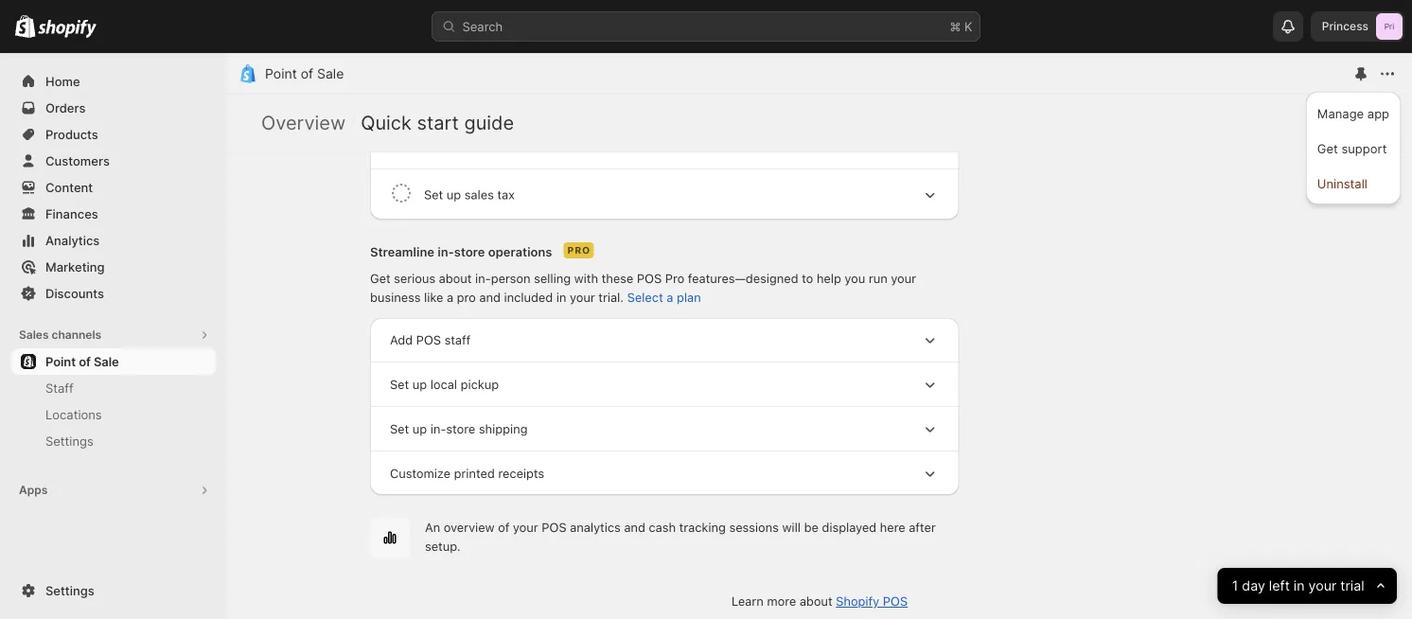 Task type: describe. For each thing, give the bounding box(es) containing it.
content link
[[11, 174, 216, 201]]

home
[[45, 74, 80, 89]]

analytics
[[45, 233, 100, 248]]

1 day left in your trial button
[[1218, 568, 1398, 604]]

orders link
[[11, 95, 216, 121]]

1 horizontal spatial point of sale
[[265, 66, 344, 82]]

left
[[1270, 578, 1291, 594]]

apps
[[19, 483, 48, 497]]

1 day left in your trial
[[1233, 578, 1365, 594]]

1
[[1233, 578, 1239, 594]]

search
[[463, 19, 503, 34]]

⌘
[[950, 19, 961, 34]]

home link
[[11, 68, 216, 95]]

1 vertical spatial point
[[45, 354, 76, 369]]

your
[[1309, 578, 1337, 594]]

0 vertical spatial point of sale link
[[265, 66, 344, 82]]

2 settings link from the top
[[11, 578, 216, 604]]

staff
[[45, 381, 74, 395]]

1 vertical spatial point of sale link
[[11, 348, 216, 375]]

0 horizontal spatial sale
[[94, 354, 119, 369]]

0 horizontal spatial of
[[79, 354, 91, 369]]

customers link
[[11, 148, 216, 174]]

products link
[[11, 121, 216, 148]]

manage app button
[[1312, 98, 1396, 129]]

1 horizontal spatial shopify image
[[38, 19, 97, 38]]

1 vertical spatial point of sale
[[45, 354, 119, 369]]

guide
[[464, 111, 514, 134]]

k
[[965, 19, 973, 34]]

overview
[[261, 111, 346, 134]]

princess
[[1323, 19, 1369, 33]]

uninstall button
[[1312, 168, 1396, 199]]

1 horizontal spatial point
[[265, 66, 297, 82]]

customers
[[45, 153, 110, 168]]

apps button
[[11, 477, 216, 504]]

1 settings link from the top
[[11, 428, 216, 454]]

quick start guide
[[361, 111, 514, 134]]

manage app
[[1318, 106, 1390, 121]]

icon for point of sale image
[[239, 64, 258, 83]]

get support button
[[1312, 133, 1396, 164]]

staff link
[[11, 375, 216, 401]]

princess image
[[1377, 13, 1403, 40]]

locations link
[[11, 401, 216, 428]]



Task type: vqa. For each thing, say whether or not it's contained in the screenshot.
Staff
yes



Task type: locate. For each thing, give the bounding box(es) containing it.
point of sale link
[[265, 66, 344, 82], [11, 348, 216, 375]]

start
[[417, 111, 459, 134]]

1 vertical spatial settings
[[45, 583, 94, 598]]

1 vertical spatial of
[[79, 354, 91, 369]]

sale
[[317, 66, 344, 82], [94, 354, 119, 369]]

1 horizontal spatial sale
[[317, 66, 344, 82]]

0 vertical spatial point
[[265, 66, 297, 82]]

of down channels
[[79, 354, 91, 369]]

of up overview
[[301, 66, 314, 82]]

0 vertical spatial of
[[301, 66, 314, 82]]

discounts link
[[11, 280, 216, 307]]

point right icon for point of sale
[[265, 66, 297, 82]]

quick
[[361, 111, 412, 134]]

0 vertical spatial point of sale
[[265, 66, 344, 82]]

finances
[[45, 206, 98, 221]]

get support
[[1318, 141, 1388, 156]]

1 vertical spatial settings link
[[11, 578, 216, 604]]

sales
[[19, 328, 49, 342]]

support
[[1342, 141, 1388, 156]]

1 settings from the top
[[45, 434, 93, 448]]

0 vertical spatial settings link
[[11, 428, 216, 454]]

discounts
[[45, 286, 104, 301]]

2 settings from the top
[[45, 583, 94, 598]]

of
[[301, 66, 314, 82], [79, 354, 91, 369]]

0 horizontal spatial shopify image
[[15, 15, 35, 38]]

point of sale down channels
[[45, 354, 119, 369]]

point of sale link up overview
[[265, 66, 344, 82]]

settings
[[45, 434, 93, 448], [45, 583, 94, 598]]

locations
[[45, 407, 102, 422]]

sale up overview
[[317, 66, 344, 82]]

day
[[1243, 578, 1266, 594]]

sales channels button
[[11, 322, 216, 348]]

manage
[[1318, 106, 1365, 121]]

⌘ k
[[950, 19, 973, 34]]

finances link
[[11, 201, 216, 227]]

0 vertical spatial settings
[[45, 434, 93, 448]]

products
[[45, 127, 98, 142]]

in
[[1294, 578, 1305, 594]]

uninstall
[[1318, 176, 1368, 191]]

point down sales channels
[[45, 354, 76, 369]]

marketing
[[45, 259, 105, 274]]

0 horizontal spatial point of sale
[[45, 354, 119, 369]]

point of sale
[[265, 66, 344, 82], [45, 354, 119, 369]]

content
[[45, 180, 93, 195]]

settings link
[[11, 428, 216, 454], [11, 578, 216, 604]]

app
[[1368, 106, 1390, 121]]

1 vertical spatial sale
[[94, 354, 119, 369]]

1 horizontal spatial point of sale link
[[265, 66, 344, 82]]

channels
[[52, 328, 101, 342]]

0 horizontal spatial point of sale link
[[11, 348, 216, 375]]

point of sale link down channels
[[11, 348, 216, 375]]

shopify image
[[15, 15, 35, 38], [38, 19, 97, 38]]

get
[[1318, 141, 1339, 156]]

sale down sales channels button
[[94, 354, 119, 369]]

overview button
[[261, 111, 346, 134]]

0 horizontal spatial point
[[45, 354, 76, 369]]

sales channels
[[19, 328, 101, 342]]

analytics link
[[11, 227, 216, 254]]

1 horizontal spatial of
[[301, 66, 314, 82]]

point of sale up overview
[[265, 66, 344, 82]]

0 vertical spatial sale
[[317, 66, 344, 82]]

orders
[[45, 100, 86, 115]]

marketing link
[[11, 254, 216, 280]]

point
[[265, 66, 297, 82], [45, 354, 76, 369]]

trial
[[1341, 578, 1365, 594]]



